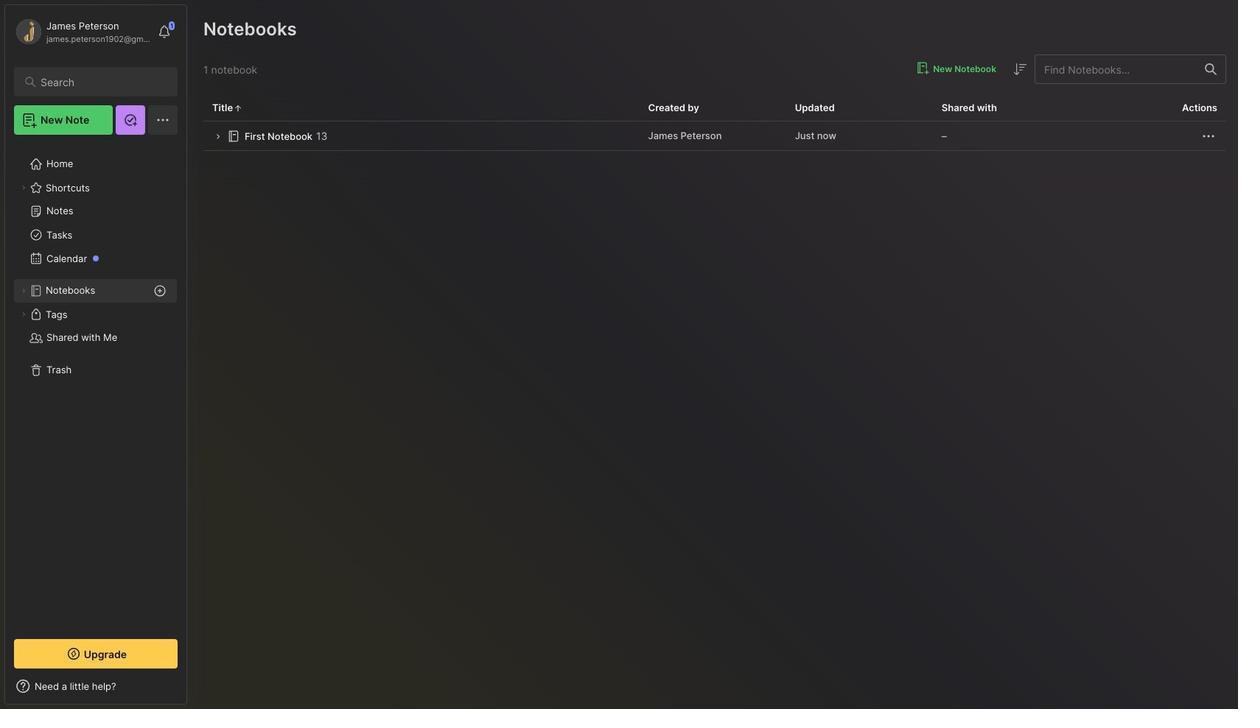 Task type: vqa. For each thing, say whether or not it's contained in the screenshot.
"tree"
yes



Task type: locate. For each thing, give the bounding box(es) containing it.
None search field
[[41, 73, 164, 91]]

tree
[[5, 144, 186, 626]]

none search field inside main element
[[41, 73, 164, 91]]

more actions image
[[1200, 127, 1218, 145]]

expand notebooks image
[[19, 287, 28, 296]]

Account field
[[14, 17, 150, 46]]

Search text field
[[41, 75, 164, 89]]

tree inside main element
[[5, 144, 186, 626]]

WHAT'S NEW field
[[5, 675, 186, 699]]

row
[[203, 122, 1226, 151]]

sort options image
[[1011, 61, 1029, 78]]



Task type: describe. For each thing, give the bounding box(es) containing it.
expand tags image
[[19, 310, 28, 319]]

More actions field
[[1200, 127, 1218, 145]]

arrow image
[[212, 131, 223, 143]]

click to collapse image
[[186, 683, 197, 700]]

Sort field
[[1011, 60, 1029, 78]]

Find Notebooks… text field
[[1036, 57, 1196, 81]]

main element
[[0, 0, 192, 710]]



